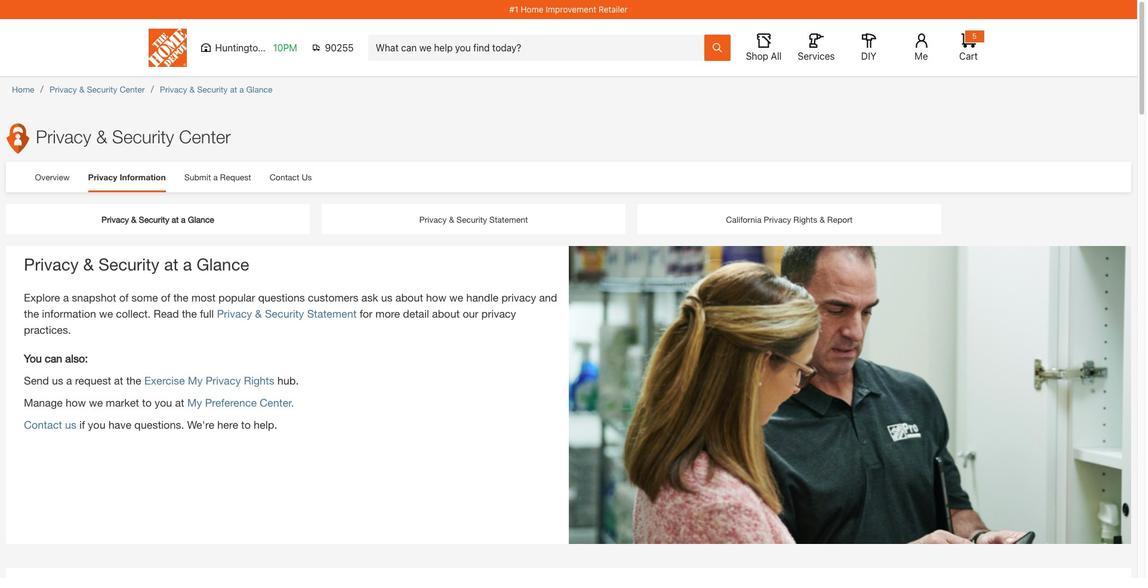 Task type: describe. For each thing, give the bounding box(es) containing it.
my for privacy
[[188, 374, 203, 387]]

privacy & security at a glance link
[[6, 213, 310, 226]]

and
[[540, 291, 558, 304]]

contact for contact us
[[270, 172, 300, 182]]

us inside explore a snapshot of some of the most popular questions customers ask us about how we handle privacy and the information we collect. read the full
[[381, 291, 393, 304]]

here
[[217, 418, 238, 431]]

90255 button
[[313, 42, 354, 54]]

preference
[[205, 396, 257, 409]]

contact us link
[[24, 418, 76, 431]]

0 vertical spatial we
[[450, 291, 464, 304]]

1 vertical spatial privacy & security center
[[36, 126, 231, 147]]

california privacy rights & report
[[727, 214, 853, 224]]

0 horizontal spatial center
[[120, 84, 145, 94]]

report
[[828, 214, 853, 224]]

my for preference
[[187, 396, 202, 409]]

about inside explore a snapshot of some of the most popular questions customers ask us about how we handle privacy and the information we collect. read the full
[[396, 291, 423, 304]]

0 horizontal spatial home
[[12, 84, 34, 94]]

most
[[192, 291, 216, 304]]

home link
[[12, 84, 34, 94]]

submit a request link
[[184, 162, 251, 193]]

ask
[[362, 291, 378, 304]]

0 horizontal spatial to
[[142, 396, 152, 409]]

improvement
[[546, 4, 597, 14]]

center.
[[260, 396, 294, 409]]

services
[[798, 51, 835, 62]]

cart
[[960, 51, 978, 62]]

california privacy rights & report link
[[638, 213, 942, 226]]

the up market
[[126, 374, 141, 387]]

request
[[220, 172, 251, 182]]

a down the submit
[[181, 214, 186, 224]]

also:
[[65, 352, 88, 365]]

rights inside california privacy rights & report link
[[794, 214, 818, 224]]

park
[[266, 42, 285, 53]]

us
[[302, 172, 312, 182]]

1 vertical spatial privacy & security statement link
[[217, 307, 357, 320]]

0 vertical spatial privacy & security center
[[50, 84, 145, 94]]

cart 5
[[960, 32, 978, 62]]

privacy inside explore a snapshot of some of the most popular questions customers ask us about how we handle privacy and the information we collect. read the full
[[502, 291, 537, 304]]

privacy & security statement for the bottom privacy & security statement link
[[217, 307, 357, 320]]

the up read
[[173, 291, 189, 304]]

privacy & security center link
[[50, 84, 145, 94]]

me button
[[903, 33, 941, 62]]

overview link
[[35, 162, 70, 193]]

manage how we market to you at my preference center.
[[24, 396, 294, 409]]

& inside privacy & security statement link
[[449, 214, 455, 224]]

information
[[120, 172, 166, 182]]

full
[[200, 307, 214, 320]]

services button
[[798, 33, 836, 62]]

privacy information
[[88, 172, 166, 182]]

contact us
[[270, 172, 312, 182]]

1 vertical spatial glance
[[188, 214, 214, 224]]

shop
[[746, 51, 769, 62]]

contact us if you have questions. we're here to help.
[[24, 418, 277, 431]]

retailer
[[599, 4, 628, 14]]

privacy at homedepot image
[[569, 246, 1132, 544]]

overview
[[35, 172, 70, 182]]

send
[[24, 374, 49, 387]]

for
[[360, 307, 373, 320]]

have
[[109, 418, 131, 431]]

questions.
[[134, 418, 184, 431]]

my preference center. link
[[187, 396, 294, 409]]

#1
[[510, 4, 519, 14]]

submit a request
[[184, 172, 251, 182]]

read
[[154, 307, 179, 320]]

contact for contact us if you have questions. we're here to help.
[[24, 418, 62, 431]]

0 vertical spatial privacy & security at a glance
[[160, 84, 273, 94]]

some
[[132, 291, 158, 304]]

1 horizontal spatial center
[[179, 126, 231, 147]]

a down huntington
[[240, 84, 244, 94]]

a right the submit
[[213, 172, 218, 182]]



Task type: locate. For each thing, give the bounding box(es) containing it.
california
[[727, 214, 762, 224]]

exercise my privacy rights link
[[144, 374, 275, 387]]

questions
[[258, 291, 305, 304]]

1 vertical spatial how
[[66, 396, 86, 409]]

glance up popular
[[197, 255, 249, 274]]

privacy & security at a glance down huntington
[[160, 84, 273, 94]]

more
[[376, 307, 400, 320]]

& inside privacy & security at a glance link
[[131, 214, 137, 224]]

0 horizontal spatial of
[[119, 291, 129, 304]]

0 vertical spatial how
[[426, 291, 447, 304]]

the down explore
[[24, 307, 39, 320]]

#1 home improvement retailer
[[510, 4, 628, 14]]

privacy inside for more detail about our privacy practices.
[[482, 307, 516, 320]]

10pm
[[273, 42, 297, 53]]

help.
[[254, 418, 277, 431]]

1 horizontal spatial contact
[[270, 172, 300, 182]]

the
[[173, 291, 189, 304], [24, 307, 39, 320], [182, 307, 197, 320], [126, 374, 141, 387]]

0 vertical spatial contact
[[270, 172, 300, 182]]

0 vertical spatial privacy & security statement link
[[322, 213, 626, 226]]

snapshot
[[72, 291, 116, 304]]

submit
[[184, 172, 211, 182]]

you can also:
[[24, 352, 88, 365]]

we down request
[[89, 396, 103, 409]]

1 horizontal spatial rights
[[794, 214, 818, 224]]

0 vertical spatial you
[[155, 396, 172, 409]]

manage
[[24, 396, 63, 409]]

center
[[120, 84, 145, 94], [179, 126, 231, 147]]

0 horizontal spatial how
[[66, 396, 86, 409]]

the left full at the bottom of page
[[182, 307, 197, 320]]

privacy
[[50, 84, 77, 94], [160, 84, 187, 94], [36, 126, 91, 147], [88, 172, 117, 182], [102, 214, 129, 224], [420, 214, 447, 224], [764, 214, 792, 224], [24, 255, 79, 274], [217, 307, 252, 320], [206, 374, 241, 387]]

1 vertical spatial my
[[187, 396, 202, 409]]

you down exercise
[[155, 396, 172, 409]]

to
[[142, 396, 152, 409], [241, 418, 251, 431]]

1 of from the left
[[119, 291, 129, 304]]

how up detail
[[426, 291, 447, 304]]

0 vertical spatial privacy & security statement
[[420, 214, 528, 224]]

1 horizontal spatial you
[[155, 396, 172, 409]]

shop all
[[746, 51, 782, 62]]

to up the contact us if you have questions. we're here to help.
[[142, 396, 152, 409]]

huntington park
[[215, 42, 285, 53]]

about left our
[[432, 307, 460, 320]]

1 vertical spatial privacy
[[482, 307, 516, 320]]

us
[[381, 291, 393, 304], [52, 374, 63, 387], [65, 418, 76, 431]]

us up more
[[381, 291, 393, 304]]

send us a request at the exercise my privacy rights hub.
[[24, 374, 299, 387]]

about inside for more detail about our privacy practices.
[[432, 307, 460, 320]]

huntington
[[215, 42, 264, 53]]

statement for the bottom privacy & security statement link
[[307, 307, 357, 320]]

a
[[240, 84, 244, 94], [213, 172, 218, 182], [181, 214, 186, 224], [183, 255, 192, 274], [63, 291, 69, 304], [66, 374, 72, 387]]

about
[[396, 291, 423, 304], [432, 307, 460, 320]]

of
[[119, 291, 129, 304], [161, 291, 170, 304]]

exercise
[[144, 374, 185, 387]]

home
[[521, 4, 544, 14], [12, 84, 34, 94]]

diy button
[[850, 33, 889, 62]]

1 horizontal spatial to
[[241, 418, 251, 431]]

my right exercise
[[188, 374, 203, 387]]

can
[[45, 352, 62, 365]]

1 horizontal spatial how
[[426, 291, 447, 304]]

me
[[915, 51, 929, 62]]

us for send us a request at the exercise my privacy rights hub.
[[52, 374, 63, 387]]

1 vertical spatial us
[[52, 374, 63, 387]]

0 vertical spatial glance
[[246, 84, 273, 94]]

us right 'send'
[[52, 374, 63, 387]]

0 vertical spatial home
[[521, 4, 544, 14]]

1 vertical spatial privacy & security at a glance
[[102, 214, 214, 224]]

privacy & security statement
[[420, 214, 528, 224], [217, 307, 357, 320]]

home up privacy toolbox image
[[12, 84, 34, 94]]

1 vertical spatial rights
[[244, 374, 275, 387]]

2 horizontal spatial us
[[381, 291, 393, 304]]

rights
[[794, 214, 818, 224], [244, 374, 275, 387]]

practices.
[[24, 323, 71, 336]]

1 horizontal spatial home
[[521, 4, 544, 14]]

you
[[24, 352, 42, 365]]

What can we help you find today? search field
[[376, 35, 704, 60]]

1 vertical spatial to
[[241, 418, 251, 431]]

1 vertical spatial home
[[12, 84, 34, 94]]

contact
[[270, 172, 300, 182], [24, 418, 62, 431]]

if
[[79, 418, 85, 431]]

0 vertical spatial rights
[[794, 214, 818, 224]]

0 horizontal spatial about
[[396, 291, 423, 304]]

detail
[[403, 307, 429, 320]]

rights left report
[[794, 214, 818, 224]]

0 vertical spatial to
[[142, 396, 152, 409]]

1 vertical spatial contact
[[24, 418, 62, 431]]

1 horizontal spatial us
[[65, 418, 76, 431]]

privacy & security at a glance
[[160, 84, 273, 94], [102, 214, 214, 224], [24, 255, 249, 274]]

diy
[[862, 51, 877, 62]]

1 horizontal spatial privacy & security statement
[[420, 214, 528, 224]]

my up we're
[[187, 396, 202, 409]]

privacy & security statement link
[[322, 213, 626, 226], [217, 307, 357, 320]]

hub.
[[278, 374, 299, 387]]

1 vertical spatial center
[[179, 126, 231, 147]]

collect.
[[116, 307, 151, 320]]

to right the here
[[241, 418, 251, 431]]

for more detail about our privacy practices.
[[24, 307, 516, 336]]

1 vertical spatial privacy & security statement
[[217, 307, 357, 320]]

market
[[106, 396, 139, 409]]

how
[[426, 291, 447, 304], [66, 396, 86, 409]]

us left the if
[[65, 418, 76, 431]]

0 vertical spatial my
[[188, 374, 203, 387]]

2 of from the left
[[161, 291, 170, 304]]

explore
[[24, 291, 60, 304]]

privacy information link
[[88, 162, 166, 193]]

statement
[[490, 214, 528, 224], [307, 307, 357, 320]]

1 vertical spatial statement
[[307, 307, 357, 320]]

about up detail
[[396, 291, 423, 304]]

1 vertical spatial about
[[432, 307, 460, 320]]

1 vertical spatial you
[[88, 418, 106, 431]]

you
[[155, 396, 172, 409], [88, 418, 106, 431]]

90255
[[325, 42, 354, 53]]

& inside california privacy rights & report link
[[820, 214, 825, 224]]

contact us link
[[270, 162, 312, 193]]

rights up center.
[[244, 374, 275, 387]]

privacy down handle
[[482, 307, 516, 320]]

0 horizontal spatial rights
[[244, 374, 275, 387]]

of up collect.
[[119, 291, 129, 304]]

a up most
[[183, 255, 192, 274]]

how up the if
[[66, 396, 86, 409]]

privacy & security statement for top privacy & security statement link
[[420, 214, 528, 224]]

glance down the submit
[[188, 214, 214, 224]]

privacy & security center
[[50, 84, 145, 94], [36, 126, 231, 147]]

information
[[42, 307, 96, 320]]

home right #1
[[521, 4, 544, 14]]

privacy left and
[[502, 291, 537, 304]]

1 vertical spatial we
[[99, 307, 113, 320]]

we're
[[187, 418, 214, 431]]

all
[[771, 51, 782, 62]]

0 horizontal spatial statement
[[307, 307, 357, 320]]

2 vertical spatial glance
[[197, 255, 249, 274]]

glance down huntington park
[[246, 84, 273, 94]]

contact down the manage
[[24, 418, 62, 431]]

0 horizontal spatial you
[[88, 418, 106, 431]]

privacy toolbox image
[[6, 123, 30, 155]]

0 vertical spatial privacy
[[502, 291, 537, 304]]

us for contact us if you have questions. we're here to help.
[[65, 418, 76, 431]]

request
[[75, 374, 111, 387]]

contact left us
[[270, 172, 300, 182]]

1 horizontal spatial statement
[[490, 214, 528, 224]]

we up our
[[450, 291, 464, 304]]

1 horizontal spatial about
[[432, 307, 460, 320]]

a up information
[[63, 291, 69, 304]]

of up read
[[161, 291, 170, 304]]

how inside explore a snapshot of some of the most popular questions customers ask us about how we handle privacy and the information we collect. read the full
[[426, 291, 447, 304]]

2 vertical spatial us
[[65, 418, 76, 431]]

a inside explore a snapshot of some of the most popular questions customers ask us about how we handle privacy and the information we collect. read the full
[[63, 291, 69, 304]]

our
[[463, 307, 479, 320]]

at
[[230, 84, 237, 94], [172, 214, 179, 224], [164, 255, 178, 274], [114, 374, 123, 387], [175, 396, 184, 409]]

privacy & security at a glance up the some
[[24, 255, 249, 274]]

a down also:
[[66, 374, 72, 387]]

we
[[450, 291, 464, 304], [99, 307, 113, 320], [89, 396, 103, 409]]

glance
[[246, 84, 273, 94], [188, 214, 214, 224], [197, 255, 249, 274]]

0 horizontal spatial contact
[[24, 418, 62, 431]]

we down snapshot
[[99, 307, 113, 320]]

2 vertical spatial privacy & security at a glance
[[24, 255, 249, 274]]

handle
[[467, 291, 499, 304]]

0 vertical spatial about
[[396, 291, 423, 304]]

explore a snapshot of some of the most popular questions customers ask us about how we handle privacy and the information we collect. read the full
[[24, 291, 558, 320]]

the home depot logo image
[[148, 29, 187, 67]]

0 vertical spatial us
[[381, 291, 393, 304]]

shop all button
[[745, 33, 783, 62]]

security
[[87, 84, 117, 94], [197, 84, 228, 94], [112, 126, 174, 147], [139, 214, 169, 224], [457, 214, 487, 224], [99, 255, 160, 274], [265, 307, 304, 320]]

0 vertical spatial statement
[[490, 214, 528, 224]]

&
[[79, 84, 85, 94], [190, 84, 195, 94], [96, 126, 107, 147], [131, 214, 137, 224], [449, 214, 455, 224], [820, 214, 825, 224], [83, 255, 94, 274], [255, 307, 262, 320]]

5
[[973, 32, 977, 41]]

1 horizontal spatial of
[[161, 291, 170, 304]]

0 horizontal spatial privacy & security statement
[[217, 307, 357, 320]]

statement for top privacy & security statement link
[[490, 214, 528, 224]]

you right the if
[[88, 418, 106, 431]]

customers
[[308, 291, 359, 304]]

0 vertical spatial center
[[120, 84, 145, 94]]

0 horizontal spatial us
[[52, 374, 63, 387]]

popular
[[219, 291, 255, 304]]

privacy & security at a glance down information
[[102, 214, 214, 224]]

2 vertical spatial we
[[89, 396, 103, 409]]



Task type: vqa. For each thing, say whether or not it's contained in the screenshot.
1st check availability link's AVAILABILITY
no



